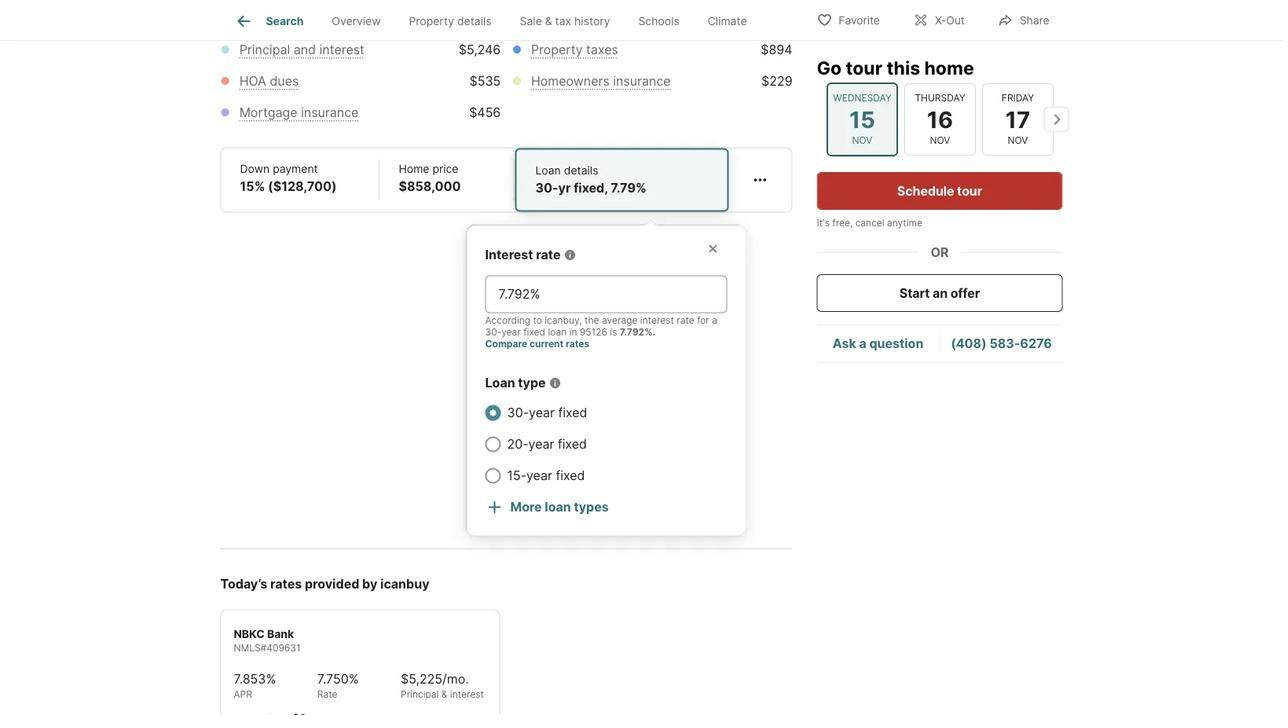 Task type: describe. For each thing, give the bounding box(es) containing it.
& inside tab
[[545, 14, 553, 28]]

0 vertical spatial principal
[[240, 42, 290, 57]]

principal and interest
[[240, 42, 365, 57]]

apr
[[234, 689, 252, 700]]

nov for 16
[[930, 135, 951, 146]]

this
[[887, 57, 921, 79]]

15-year fixed radio
[[486, 468, 501, 484]]

6276
[[1021, 336, 1053, 351]]

nbkc bank nmls# 409631
[[234, 628, 301, 654]]

question
[[870, 336, 924, 351]]

friday 17 nov
[[1002, 92, 1034, 146]]

climate
[[708, 14, 747, 28]]

year inside the 'according to icanbuy, the average interest rate for a 30-year fixed loan in 95126 is 7.792 %. compare current rates'
[[502, 327, 521, 338]]

thursday
[[915, 92, 966, 104]]

hoa dues
[[240, 73, 299, 89]]

go tour this home
[[817, 57, 975, 79]]

price
[[433, 162, 459, 176]]

16
[[927, 106, 953, 133]]

interest inside "$5,225 /mo. principal & interest"
[[450, 689, 484, 700]]

interest inside the 'according to icanbuy, the average interest rate for a 30-year fixed loan in 95126 is 7.792 %. compare current rates'
[[641, 315, 675, 326]]

homeowners insurance link
[[531, 73, 671, 89]]

search link
[[235, 12, 304, 31]]

15-
[[508, 468, 527, 483]]

0 horizontal spatial interest
[[320, 42, 365, 57]]

7.750 % rate
[[317, 672, 359, 700]]

current
[[530, 338, 564, 350]]

down payment 15% ($128,700)
[[240, 162, 337, 194]]

sale & tax history tab
[[506, 2, 625, 40]]

loan type
[[486, 375, 546, 391]]

cancel
[[856, 217, 885, 229]]

it's free, cancel anytime
[[817, 217, 923, 229]]

% for 7.853
[[266, 672, 276, 687]]

583-
[[990, 336, 1021, 351]]

go
[[817, 57, 842, 79]]

homeowners
[[531, 73, 610, 89]]

sale
[[520, 14, 542, 28]]

0 horizontal spatial rate
[[536, 247, 561, 263]]

%.
[[645, 327, 656, 338]]

409631
[[267, 643, 301, 654]]

$535
[[470, 73, 501, 89]]

next image
[[1045, 107, 1070, 132]]

15
[[850, 106, 875, 133]]

$894
[[761, 42, 793, 57]]

$456
[[470, 105, 501, 120]]

start an offer
[[900, 285, 981, 301]]

20-year fixed
[[508, 437, 587, 452]]

/mo.
[[443, 672, 469, 687]]

none text field inside tooltip
[[499, 285, 714, 304]]

offer
[[951, 285, 981, 301]]

rates inside the 'according to icanbuy, the average interest rate for a 30-year fixed loan in 95126 is 7.792 %. compare current rates'
[[566, 338, 590, 350]]

to
[[533, 315, 542, 326]]

share
[[1020, 14, 1050, 27]]

7.750
[[317, 672, 349, 687]]

wednesday 15 nov
[[833, 92, 892, 146]]

$5,225
[[401, 672, 443, 687]]

and
[[294, 42, 316, 57]]

x-
[[936, 14, 947, 27]]

share button
[[985, 4, 1063, 36]]

favorite button
[[804, 4, 894, 36]]

(408) 583-6276 link
[[952, 336, 1053, 351]]

15-year fixed
[[508, 468, 585, 483]]

& inside "$5,225 /mo. principal & interest"
[[442, 689, 448, 700]]

20-
[[508, 437, 529, 452]]

property for property taxes
[[531, 42, 583, 57]]

wednesday
[[833, 92, 892, 104]]

mortgage insurance link
[[240, 105, 359, 120]]

ask
[[833, 336, 857, 351]]

nov for 15
[[852, 135, 873, 146]]

$5,225 /mo. principal & interest
[[401, 672, 484, 700]]

property taxes link
[[531, 42, 619, 57]]

fixed for 30-year fixed
[[559, 405, 588, 421]]

rate inside the 'according to icanbuy, the average interest rate for a 30-year fixed loan in 95126 is 7.792 %. compare current rates'
[[677, 315, 695, 326]]

($128,700)
[[268, 179, 337, 194]]

thursday 16 nov
[[915, 92, 966, 146]]

(408) 583-6276
[[952, 336, 1053, 351]]

fixed for 15-year fixed
[[556, 468, 585, 483]]

home
[[399, 162, 430, 176]]

payment
[[273, 162, 318, 176]]

types
[[574, 500, 609, 515]]

fixed for 20-year fixed
[[558, 437, 587, 452]]

free,
[[833, 217, 853, 229]]

today's rates provided by icanbuy
[[221, 577, 430, 592]]

property taxes
[[531, 42, 619, 57]]



Task type: locate. For each thing, give the bounding box(es) containing it.
2 nov from the left
[[930, 135, 951, 146]]

interest
[[486, 247, 534, 263]]

1 vertical spatial &
[[442, 689, 448, 700]]

$229
[[762, 73, 793, 89]]

None button
[[827, 82, 898, 156], [905, 83, 976, 156], [982, 83, 1054, 156], [827, 82, 898, 156], [905, 83, 976, 156], [982, 83, 1054, 156]]

tour up wednesday
[[846, 57, 883, 79]]

details inside tab
[[458, 14, 492, 28]]

year down type
[[529, 405, 555, 421]]

% down 409631
[[266, 672, 276, 687]]

0 horizontal spatial tour
[[846, 57, 883, 79]]

principal down $5,225
[[401, 689, 439, 700]]

1 vertical spatial insurance
[[301, 105, 359, 120]]

according
[[486, 315, 531, 326]]

in
[[570, 327, 577, 338]]

icanbuy
[[381, 577, 430, 592]]

details inside loan details 30-yr fixed, 7.79%
[[564, 164, 599, 177]]

1 horizontal spatial interest
[[450, 689, 484, 700]]

schedule tour button
[[817, 172, 1063, 210]]

details for loan details 30-yr fixed, 7.79%
[[564, 164, 599, 177]]

& left the tax on the left top of page
[[545, 14, 553, 28]]

0 horizontal spatial details
[[458, 14, 492, 28]]

details
[[458, 14, 492, 28], [564, 164, 599, 177]]

hoa dues link
[[240, 73, 299, 89]]

home price $858,000
[[399, 162, 461, 194]]

or
[[931, 245, 949, 260]]

rate left for
[[677, 315, 695, 326]]

1 horizontal spatial 30-
[[508, 405, 529, 421]]

loan inside loan details 30-yr fixed, 7.79%
[[536, 164, 561, 177]]

nov down 15
[[852, 135, 873, 146]]

fixed
[[524, 327, 546, 338], [559, 405, 588, 421], [558, 437, 587, 452], [556, 468, 585, 483]]

2 vertical spatial interest
[[450, 689, 484, 700]]

0 vertical spatial interest
[[320, 42, 365, 57]]

year
[[502, 327, 521, 338], [529, 405, 555, 421], [529, 437, 555, 452], [527, 468, 553, 483]]

year down according
[[502, 327, 521, 338]]

nov inside friday 17 nov
[[1008, 135, 1028, 146]]

nov down the 17
[[1008, 135, 1028, 146]]

x-out button
[[900, 4, 979, 36]]

1 horizontal spatial rate
[[677, 315, 695, 326]]

loan details 30-yr fixed, 7.79%
[[536, 164, 647, 196]]

nmls#
[[234, 643, 267, 654]]

15%
[[240, 179, 265, 194]]

tour for schedule
[[958, 183, 983, 199]]

bank
[[267, 628, 294, 641]]

0 vertical spatial rates
[[566, 338, 590, 350]]

ask a question
[[833, 336, 924, 351]]

2 horizontal spatial 30-
[[536, 180, 559, 196]]

20-year fixed radio
[[486, 437, 501, 452]]

0 vertical spatial details
[[458, 14, 492, 28]]

details up "$5,246"
[[458, 14, 492, 28]]

2 % from the left
[[349, 672, 359, 687]]

loan right more
[[545, 500, 571, 515]]

7.853 % apr
[[234, 672, 276, 700]]

an
[[933, 285, 948, 301]]

loan for loan details 30-yr fixed, 7.79%
[[536, 164, 561, 177]]

nov for 17
[[1008, 135, 1028, 146]]

2 horizontal spatial nov
[[1008, 135, 1028, 146]]

%
[[266, 672, 276, 687], [349, 672, 359, 687]]

friday
[[1002, 92, 1034, 104]]

schedule tour
[[898, 183, 983, 199]]

loan up 30-year fixed option
[[486, 375, 516, 391]]

0 vertical spatial tour
[[846, 57, 883, 79]]

rates right today's
[[270, 577, 302, 592]]

homeowners insurance
[[531, 73, 671, 89]]

1 vertical spatial loan
[[486, 375, 516, 391]]

0 vertical spatial rate
[[536, 247, 561, 263]]

1 horizontal spatial details
[[564, 164, 599, 177]]

property for property details
[[409, 14, 454, 28]]

interest up %.
[[641, 315, 675, 326]]

out
[[947, 14, 965, 27]]

1 vertical spatial interest
[[641, 315, 675, 326]]

loan
[[548, 327, 567, 338], [545, 500, 571, 515]]

0 vertical spatial 30-
[[536, 180, 559, 196]]

fixed inside the 'according to icanbuy, the average interest rate for a 30-year fixed loan in 95126 is 7.792 %. compare current rates'
[[524, 327, 546, 338]]

7.792
[[620, 327, 645, 338]]

1 vertical spatial tour
[[958, 183, 983, 199]]

1 vertical spatial rates
[[270, 577, 302, 592]]

loan inside the 'according to icanbuy, the average interest rate for a 30-year fixed loan in 95126 is 7.792 %. compare current rates'
[[548, 327, 567, 338]]

1 vertical spatial principal
[[401, 689, 439, 700]]

95126
[[580, 327, 608, 338]]

1 vertical spatial loan
[[545, 500, 571, 515]]

mortgage
[[240, 105, 298, 120]]

insurance right the mortgage
[[301, 105, 359, 120]]

nov inside thursday 16 nov
[[930, 135, 951, 146]]

0 vertical spatial a
[[713, 315, 718, 326]]

property down the tax on the left top of page
[[531, 42, 583, 57]]

property details tab
[[395, 2, 506, 40]]

0 horizontal spatial property
[[409, 14, 454, 28]]

0 horizontal spatial nov
[[852, 135, 873, 146]]

0 vertical spatial loan
[[536, 164, 561, 177]]

7.79%
[[611, 180, 647, 196]]

year for 30-
[[529, 405, 555, 421]]

insurance
[[613, 73, 671, 89], [301, 105, 359, 120]]

year up 15-year fixed
[[529, 437, 555, 452]]

1 vertical spatial rate
[[677, 315, 695, 326]]

dues
[[270, 73, 299, 89]]

30- up "compare"
[[486, 327, 502, 338]]

type
[[518, 375, 546, 391]]

details for property details
[[458, 14, 492, 28]]

a right "ask" on the right top of the page
[[860, 336, 867, 351]]

nov inside wednesday 15 nov
[[852, 135, 873, 146]]

1 vertical spatial a
[[860, 336, 867, 351]]

0 horizontal spatial a
[[713, 315, 718, 326]]

tour for go
[[846, 57, 883, 79]]

None text field
[[499, 285, 714, 304]]

x-out
[[936, 14, 965, 27]]

interest rate
[[486, 247, 561, 263]]

schools tab
[[625, 2, 694, 40]]

(408)
[[952, 336, 987, 351]]

loan for loan type
[[486, 375, 516, 391]]

year for 15-
[[527, 468, 553, 483]]

30-
[[536, 180, 559, 196], [486, 327, 502, 338], [508, 405, 529, 421]]

a
[[713, 315, 718, 326], [860, 336, 867, 351]]

loan down icanbuy,
[[548, 327, 567, 338]]

search
[[266, 14, 304, 28]]

0 vertical spatial &
[[545, 14, 553, 28]]

7.853
[[234, 672, 266, 687]]

tour inside button
[[958, 183, 983, 199]]

1 horizontal spatial &
[[545, 14, 553, 28]]

property
[[409, 14, 454, 28], [531, 42, 583, 57]]

1 vertical spatial property
[[531, 42, 583, 57]]

fixed up 20-year fixed
[[559, 405, 588, 421]]

schools
[[639, 14, 680, 28]]

1 horizontal spatial rates
[[566, 338, 590, 350]]

0 vertical spatial loan
[[548, 327, 567, 338]]

0 vertical spatial insurance
[[613, 73, 671, 89]]

details up fixed,
[[564, 164, 599, 177]]

home
[[925, 57, 975, 79]]

0 horizontal spatial %
[[266, 672, 276, 687]]

1 horizontal spatial loan
[[536, 164, 561, 177]]

fixed up compare current rates link
[[524, 327, 546, 338]]

3 nov from the left
[[1008, 135, 1028, 146]]

more
[[511, 500, 542, 515]]

year for 20-
[[529, 437, 555, 452]]

1 horizontal spatial insurance
[[613, 73, 671, 89]]

schedule
[[898, 183, 955, 199]]

insurance for homeowners insurance
[[613, 73, 671, 89]]

rate
[[317, 689, 338, 700]]

0 vertical spatial property
[[409, 14, 454, 28]]

1 horizontal spatial property
[[531, 42, 583, 57]]

by
[[363, 577, 378, 592]]

rates down the in
[[566, 338, 590, 350]]

provided
[[305, 577, 360, 592]]

1 horizontal spatial nov
[[930, 135, 951, 146]]

30-year fixed radio
[[486, 405, 501, 421]]

interest down overview tab
[[320, 42, 365, 57]]

tab list
[[221, 0, 774, 40]]

a inside the 'according to icanbuy, the average interest rate for a 30-year fixed loan in 95126 is 7.792 %. compare current rates'
[[713, 315, 718, 326]]

$5,246
[[459, 42, 501, 57]]

property right overview tab
[[409, 14, 454, 28]]

1 horizontal spatial a
[[860, 336, 867, 351]]

% for 7.750
[[349, 672, 359, 687]]

30- inside loan details 30-yr fixed, 7.79%
[[536, 180, 559, 196]]

rates
[[566, 338, 590, 350], [270, 577, 302, 592]]

1 % from the left
[[266, 672, 276, 687]]

interest
[[320, 42, 365, 57], [641, 315, 675, 326], [450, 689, 484, 700]]

fixed up more loan types
[[556, 468, 585, 483]]

tour right schedule
[[958, 183, 983, 199]]

property details
[[409, 14, 492, 28]]

0 horizontal spatial &
[[442, 689, 448, 700]]

1 nov from the left
[[852, 135, 873, 146]]

year down 20-year fixed
[[527, 468, 553, 483]]

nbkc
[[234, 628, 265, 641]]

0 horizontal spatial 30-
[[486, 327, 502, 338]]

% inside 7.750 % rate
[[349, 672, 359, 687]]

insurance for mortgage insurance
[[301, 105, 359, 120]]

yr
[[559, 180, 571, 196]]

tab list containing search
[[221, 0, 774, 40]]

0 horizontal spatial principal
[[240, 42, 290, 57]]

hoa
[[240, 73, 266, 89]]

0 horizontal spatial insurance
[[301, 105, 359, 120]]

average
[[602, 315, 638, 326]]

is
[[610, 327, 618, 338]]

30- right 30-year fixed option
[[508, 405, 529, 421]]

30- left fixed,
[[536, 180, 559, 196]]

% left $5,225
[[349, 672, 359, 687]]

& down the /mo.
[[442, 689, 448, 700]]

tooltip containing interest rate
[[467, 213, 1039, 536]]

1 vertical spatial details
[[564, 164, 599, 177]]

loan up yr
[[536, 164, 561, 177]]

insurance down taxes
[[613, 73, 671, 89]]

compare
[[486, 338, 528, 350]]

2 vertical spatial 30-
[[508, 405, 529, 421]]

compare current rates link
[[486, 338, 590, 350]]

principal down search 'link'
[[240, 42, 290, 57]]

tax
[[556, 14, 572, 28]]

climate tab
[[694, 2, 762, 40]]

overview tab
[[318, 2, 395, 40]]

a right for
[[713, 315, 718, 326]]

principal inside "$5,225 /mo. principal & interest"
[[401, 689, 439, 700]]

% inside 7.853 % apr
[[266, 672, 276, 687]]

0 horizontal spatial loan
[[486, 375, 516, 391]]

principal and interest link
[[240, 42, 365, 57]]

nov down 16
[[930, 135, 951, 146]]

more loan types
[[511, 500, 609, 515]]

2 horizontal spatial interest
[[641, 315, 675, 326]]

taxes
[[587, 42, 619, 57]]

1 vertical spatial 30-
[[486, 327, 502, 338]]

fixed down 30-year fixed
[[558, 437, 587, 452]]

rate right interest
[[536, 247, 561, 263]]

today's
[[221, 577, 268, 592]]

1 horizontal spatial tour
[[958, 183, 983, 199]]

30- inside the 'according to icanbuy, the average interest rate for a 30-year fixed loan in 95126 is 7.792 %. compare current rates'
[[486, 327, 502, 338]]

interest down the /mo.
[[450, 689, 484, 700]]

tooltip
[[467, 213, 1039, 536]]

anytime
[[888, 217, 923, 229]]

property inside tab
[[409, 14, 454, 28]]

down
[[240, 162, 270, 176]]

0 horizontal spatial rates
[[270, 577, 302, 592]]

tour
[[846, 57, 883, 79], [958, 183, 983, 199]]

ask a question link
[[833, 336, 924, 351]]

1 horizontal spatial principal
[[401, 689, 439, 700]]

1 horizontal spatial %
[[349, 672, 359, 687]]



Task type: vqa. For each thing, say whether or not it's contained in the screenshot.


